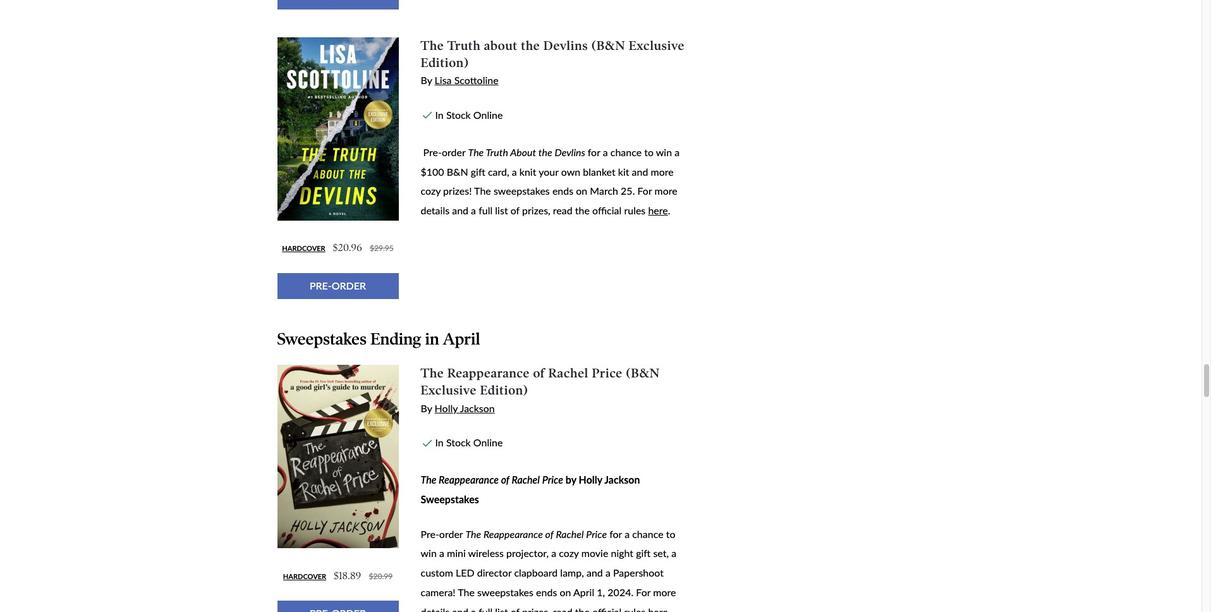 Task type: vqa. For each thing, say whether or not it's contained in the screenshot.
April in the for a chance to win a mini wireless projector, a cozy movie night gift set, a custom LED director clapboard lamp, and a Papershoot camera! The sweepstakes ends on April 1, 2024. For more details and a full list of prizes, read the official rules
yes



Task type: describe. For each thing, give the bounding box(es) containing it.
night
[[611, 547, 634, 559]]

the reappearance of rachel price
[[421, 474, 563, 486]]

prizes!
[[443, 185, 472, 197]]

kit
[[618, 166, 630, 178]]

sweepstakes inside 'for a chance to win a $100 b&n gift card, a knit your own blanket kit and more cozy prizes! the sweepstakes ends on march 25. for more details and a full list of prizes, read the official rules'
[[494, 185, 550, 197]]

.
[[668, 204, 671, 216]]

for for the reappearance of rachel price
[[610, 528, 622, 540]]

exclusive for the truth about the devlins (b&n exclusive edition)
[[629, 38, 685, 53]]

rules inside for a chance to win a mini wireless projector, a cozy movie night gift set, a custom led director clapboard lamp, and a papershoot camera! the sweepstakes ends on april 1, 2024. for more details and a full list of prizes, read the official rules
[[624, 606, 646, 612]]

to for a
[[666, 528, 676, 540]]

prizes, inside for a chance to win a mini wireless projector, a cozy movie night gift set, a custom led director clapboard lamp, and a papershoot camera! the sweepstakes ends on april 1, 2024. for more details and a full list of prizes, read the official rules
[[522, 606, 551, 612]]

for for the truth about the devlins
[[588, 146, 601, 158]]

$29.95
[[370, 244, 394, 253]]

$20.96
[[333, 242, 362, 254]]

rules inside 'for a chance to win a $100 b&n gift card, a knit your own blanket kit and more cozy prizes! the sweepstakes ends on march 25. for more details and a full list of prizes, read the official rules'
[[624, 204, 646, 216]]

1 vertical spatial more
[[655, 185, 678, 197]]

prizes, inside 'for a chance to win a $100 b&n gift card, a knit your own blanket kit and more cozy prizes! the sweepstakes ends on march 25. for more details and a full list of prizes, read the official rules'
[[522, 204, 551, 216]]

lisa scottoline link
[[435, 74, 499, 86]]

of inside for a chance to win a mini wireless projector, a cozy movie night gift set, a custom led director clapboard lamp, and a papershoot camera! the sweepstakes ends on april 1, 2024. for more details and a full list of prizes, read the official rules
[[511, 606, 520, 612]]

ending
[[371, 329, 421, 349]]

details inside 'for a chance to win a $100 b&n gift card, a knit your own blanket kit and more cozy prizes! the sweepstakes ends on march 25. for more details and a full list of prizes, read the official rules'
[[421, 204, 450, 216]]

holly jackson link
[[435, 402, 495, 414]]

lamp,
[[561, 567, 584, 579]]

by
[[566, 474, 577, 486]]

2 vertical spatial rachel
[[556, 528, 584, 540]]

camera!
[[421, 586, 456, 598]]

about
[[511, 146, 536, 158]]

rachel for the reappearance of rachel price (b&n exclusive edition) by holly jackson
[[549, 366, 589, 381]]

pre- for pre-order the truth about the devlins
[[423, 146, 442, 158]]

april inside for a chance to win a mini wireless projector, a cozy movie night gift set, a custom led director clapboard lamp, and a papershoot camera! the sweepstakes ends on april 1, 2024. for more details and a full list of prizes, read the official rules
[[574, 586, 595, 598]]

(b&n for devlins
[[592, 38, 626, 53]]

more inside for a chance to win a mini wireless projector, a cozy movie night gift set, a custom led director clapboard lamp, and a papershoot camera! the sweepstakes ends on april 1, 2024. for more details and a full list of prizes, read the official rules
[[654, 586, 676, 598]]

$18.89
[[334, 570, 361, 582]]

clapboard
[[514, 567, 558, 579]]

in stock online for reappearance
[[435, 437, 503, 449]]

lisa
[[435, 74, 452, 86]]

ends inside for a chance to win a mini wireless projector, a cozy movie night gift set, a custom led director clapboard lamp, and a papershoot camera! the sweepstakes ends on april 1, 2024. for more details and a full list of prizes, read the official rules
[[536, 586, 557, 598]]

the inside the truth about the devlins (b&n exclusive edition) by lisa scottoline
[[421, 38, 444, 53]]

sweepstakes inside for a chance to win a mini wireless projector, a cozy movie night gift set, a custom led director clapboard lamp, and a papershoot camera! the sweepstakes ends on april 1, 2024. for more details and a full list of prizes, read the official rules
[[478, 586, 534, 598]]

b&n
[[447, 166, 468, 178]]

jackson inside by holly jackson sweepstakes
[[605, 474, 640, 486]]

march
[[590, 185, 619, 197]]

details inside for a chance to win a mini wireless projector, a cozy movie night gift set, a custom led director clapboard lamp, and a papershoot camera! the sweepstakes ends on april 1, 2024. for more details and a full list of prizes, read the official rules
[[421, 606, 450, 612]]

2024.
[[608, 586, 634, 598]]

in for the truth about the devlins (b&n exclusive edition)
[[435, 109, 444, 121]]

here .
[[649, 204, 671, 216]]

here link
[[649, 204, 668, 216]]

the inside 'for a chance to win a $100 b&n gift card, a knit your own blanket kit and more cozy prizes! the sweepstakes ends on march 25. for more details and a full list of prizes, read the official rules'
[[575, 204, 590, 216]]

order for pre-order the reappearance of rachel price
[[439, 528, 463, 540]]

papershoot
[[613, 567, 664, 579]]

list inside for a chance to win a mini wireless projector, a cozy movie night gift set, a custom led director clapboard lamp, and a papershoot camera! the sweepstakes ends on april 1, 2024. for more details and a full list of prizes, read the official rules
[[495, 606, 508, 612]]

by for the truth about the devlins (b&n exclusive edition)
[[421, 74, 432, 86]]

reappearance for the reappearance of rachel price (b&n exclusive edition) by holly jackson
[[448, 366, 530, 381]]

truth inside the truth about the devlins (b&n exclusive edition) by lisa scottoline
[[448, 38, 481, 53]]

1 vertical spatial devlins
[[555, 146, 586, 158]]

the reappearance of rachel price (b&n exclusive edition) link
[[421, 366, 660, 398]]

holly inside the reappearance of rachel price (b&n exclusive edition) by holly jackson
[[435, 402, 458, 414]]

movie
[[582, 547, 609, 559]]

ends inside 'for a chance to win a $100 b&n gift card, a knit your own blanket kit and more cozy prizes! the sweepstakes ends on march 25. for more details and a full list of prizes, read the official rules'
[[553, 185, 574, 197]]

official inside 'for a chance to win a $100 b&n gift card, a knit your own blanket kit and more cozy prizes! the sweepstakes ends on march 25. for more details and a full list of prizes, read the official rules'
[[593, 204, 622, 216]]

the up your
[[539, 146, 553, 158]]

the inside the reappearance of rachel price (b&n exclusive edition) by holly jackson
[[421, 366, 444, 381]]

pre-order the reappearance of rachel price
[[421, 528, 607, 540]]

read inside for a chance to win a mini wireless projector, a cozy movie night gift set, a custom led director clapboard lamp, and a papershoot camera! the sweepstakes ends on april 1, 2024. for more details and a full list of prizes, read the official rules
[[553, 606, 573, 612]]

online for reappearance
[[474, 437, 503, 449]]

in for the reappearance of rachel price (b&n exclusive edition)
[[435, 437, 444, 449]]

jackson inside the reappearance of rachel price (b&n exclusive edition) by holly jackson
[[460, 402, 495, 414]]

exclusive for the reappearance of rachel price (b&n exclusive edition)
[[421, 383, 477, 398]]

0 horizontal spatial sweepstakes
[[277, 329, 367, 349]]

gift inside 'for a chance to win a $100 b&n gift card, a knit your own blanket kit and more cozy prizes! the sweepstakes ends on march 25. for more details and a full list of prizes, read the official rules'
[[471, 166, 486, 178]]

scottoline
[[455, 74, 499, 86]]

win for and
[[656, 146, 672, 158]]

25. for
[[621, 185, 652, 197]]

online for truth
[[474, 109, 503, 121]]

full inside 'for a chance to win a $100 b&n gift card, a knit your own blanket kit and more cozy prizes! the sweepstakes ends on march 25. for more details and a full list of prizes, read the official rules'
[[479, 204, 493, 216]]

pre-order button
[[277, 273, 399, 299]]



Task type: locate. For each thing, give the bounding box(es) containing it.
stock down holly jackson link
[[446, 437, 471, 449]]

1 horizontal spatial april
[[574, 586, 595, 598]]

edition) inside the truth about the devlins (b&n exclusive edition) by lisa scottoline
[[421, 55, 469, 70]]

1 in stock online from the top
[[435, 109, 503, 121]]

gift left card,
[[471, 166, 486, 178]]

rachel
[[549, 366, 589, 381], [512, 474, 540, 486], [556, 528, 584, 540]]

wireless
[[468, 547, 504, 559]]

full
[[479, 204, 493, 216], [479, 606, 493, 612]]

reappearance
[[448, 366, 530, 381], [439, 474, 499, 486], [484, 528, 543, 540]]

0 horizontal spatial for
[[588, 146, 601, 158]]

devlins inside the truth about the devlins (b&n exclusive edition) by lisa scottoline
[[544, 38, 588, 53]]

order for pre-order the truth about the devlins
[[442, 146, 466, 158]]

gift inside for a chance to win a mini wireless projector, a cozy movie night gift set, a custom led director clapboard lamp, and a papershoot camera! the sweepstakes ends on april 1, 2024. for more details and a full list of prizes, read the official rules
[[636, 547, 651, 559]]

1 vertical spatial price
[[542, 474, 563, 486]]

0 horizontal spatial cozy
[[421, 185, 441, 197]]

1 official from the top
[[593, 204, 622, 216]]

1 horizontal spatial sweepstakes
[[421, 493, 479, 505]]

knit
[[520, 166, 537, 178]]

0 vertical spatial more
[[651, 166, 674, 178]]

pre- for pre-order the reappearance of rachel price
[[421, 528, 439, 540]]

prizes,
[[522, 204, 551, 216], [522, 606, 551, 612]]

the right about
[[521, 38, 540, 53]]

1 vertical spatial edition)
[[480, 383, 529, 398]]

to up the set,
[[666, 528, 676, 540]]

for
[[636, 586, 651, 598]]

1 vertical spatial gift
[[636, 547, 651, 559]]

a
[[603, 146, 608, 158], [675, 146, 680, 158], [512, 166, 517, 178], [471, 204, 476, 216], [625, 528, 630, 540], [440, 547, 445, 559], [552, 547, 557, 559], [672, 547, 677, 559], [606, 567, 611, 579], [471, 606, 476, 612]]

by holly jackson sweepstakes
[[421, 474, 640, 505]]

1 vertical spatial reappearance
[[439, 474, 499, 486]]

to inside for a chance to win a mini wireless projector, a cozy movie night gift set, a custom led director clapboard lamp, and a papershoot camera! the sweepstakes ends on april 1, 2024. for more details and a full list of prizes, read the official rules
[[666, 528, 676, 540]]

0 vertical spatial cozy
[[421, 185, 441, 197]]

2 official from the top
[[593, 606, 622, 612]]

to inside 'for a chance to win a $100 b&n gift card, a knit your own blanket kit and more cozy prizes! the sweepstakes ends on march 25. for more details and a full list of prizes, read the official rules'
[[645, 146, 654, 158]]

official down the march
[[593, 204, 622, 216]]

1 vertical spatial april
[[574, 586, 595, 598]]

the reappearance of rachel price (b&n exclusive edition) by holly jackson
[[421, 366, 660, 414]]

cozy
[[421, 185, 441, 197], [559, 547, 579, 559]]

$100
[[421, 166, 444, 178]]

prizes, down clapboard
[[522, 606, 551, 612]]

0 horizontal spatial truth
[[448, 38, 481, 53]]

1 horizontal spatial win
[[656, 146, 672, 158]]

1 horizontal spatial on
[[576, 185, 588, 197]]

set,
[[654, 547, 669, 559]]

led
[[456, 567, 475, 579]]

of inside 'for a chance to win a $100 b&n gift card, a knit your own blanket kit and more cozy prizes! the sweepstakes ends on march 25. for more details and a full list of prizes, read the official rules'
[[511, 204, 520, 216]]

order up the mini
[[439, 528, 463, 540]]

1 vertical spatial pre-
[[421, 528, 439, 540]]

0 vertical spatial in stock online
[[435, 109, 503, 121]]

truth up card,
[[486, 146, 508, 158]]

ends down own
[[553, 185, 574, 197]]

2 in stock online from the top
[[435, 437, 503, 449]]

details down camera!
[[421, 606, 450, 612]]

1 prizes, from the top
[[522, 204, 551, 216]]

april left the 1,
[[574, 586, 595, 598]]

1 vertical spatial hardcover
[[283, 572, 326, 580]]

gift
[[471, 166, 486, 178], [636, 547, 651, 559]]

0 horizontal spatial april
[[443, 329, 480, 349]]

gift left the set,
[[636, 547, 651, 559]]

and down the movie
[[587, 567, 603, 579]]

(b&n inside the truth about the devlins (b&n exclusive edition) by lisa scottoline
[[592, 38, 626, 53]]

0 horizontal spatial (b&n
[[592, 38, 626, 53]]

sweepstakes down the reappearance of rachel price
[[421, 493, 479, 505]]

1 vertical spatial list
[[495, 606, 508, 612]]

2 vertical spatial reappearance
[[484, 528, 543, 540]]

on inside for a chance to win a mini wireless projector, a cozy movie night gift set, a custom led director clapboard lamp, and a papershoot camera! the sweepstakes ends on april 1, 2024. for more details and a full list of prizes, read the official rules
[[560, 586, 571, 598]]

the down own
[[575, 204, 590, 216]]

win inside 'for a chance to win a $100 b&n gift card, a knit your own blanket kit and more cozy prizes! the sweepstakes ends on march 25. for more details and a full list of prizes, read the official rules'
[[656, 146, 672, 158]]

details down "prizes!"
[[421, 204, 450, 216]]

0 vertical spatial by
[[421, 74, 432, 86]]

0 vertical spatial pre-
[[423, 146, 442, 158]]

2 prizes, from the top
[[522, 606, 551, 612]]

online
[[474, 109, 503, 121], [474, 437, 503, 449]]

read down own
[[553, 204, 573, 216]]

edition) for truth
[[421, 55, 469, 70]]

price for the reappearance of rachel price (b&n exclusive edition) by holly jackson
[[592, 366, 623, 381]]

0 horizontal spatial holly
[[435, 402, 458, 414]]

mini
[[447, 547, 466, 559]]

0 vertical spatial ends
[[553, 185, 574, 197]]

1 vertical spatial holly
[[579, 474, 603, 486]]

read
[[553, 204, 573, 216], [553, 606, 573, 612]]

stock for the truth about the devlins (b&n exclusive edition)
[[446, 109, 471, 121]]

chance for blanket
[[611, 146, 642, 158]]

by
[[421, 74, 432, 86], [421, 402, 432, 414]]

1 vertical spatial for
[[610, 528, 622, 540]]

1 read from the top
[[553, 204, 573, 216]]

0 vertical spatial sweepstakes
[[494, 185, 550, 197]]

order
[[332, 280, 366, 292]]

holly
[[435, 402, 458, 414], [579, 474, 603, 486]]

full down director at the bottom left of the page
[[479, 606, 493, 612]]

(b&n for price
[[626, 366, 660, 381]]

sweepstakes down 'pre-' at top left
[[277, 329, 367, 349]]

director
[[477, 567, 512, 579]]

2 read from the top
[[553, 606, 573, 612]]

price for the reappearance of rachel price
[[542, 474, 563, 486]]

1 rules from the top
[[624, 204, 646, 216]]

$20.99
[[369, 572, 393, 581]]

online up the reappearance of rachel price
[[474, 437, 503, 449]]

exclusive inside the truth about the devlins (b&n exclusive edition) by lisa scottoline
[[629, 38, 685, 53]]

list inside 'for a chance to win a $100 b&n gift card, a knit your own blanket kit and more cozy prizes! the sweepstakes ends on march 25. for more details and a full list of prizes, read the official rules'
[[495, 204, 508, 216]]

stock for the reappearance of rachel price (b&n exclusive edition)
[[446, 437, 471, 449]]

pre-
[[423, 146, 442, 158], [421, 528, 439, 540]]

april right in
[[443, 329, 480, 349]]

2 vertical spatial more
[[654, 586, 676, 598]]

0 horizontal spatial gift
[[471, 166, 486, 178]]

list down card,
[[495, 204, 508, 216]]

hardcover left the $18.89
[[283, 572, 326, 580]]

on inside 'for a chance to win a $100 b&n gift card, a knit your own blanket kit and more cozy prizes! the sweepstakes ends on march 25. for more details and a full list of prizes, read the official rules'
[[576, 185, 588, 197]]

edition) for reappearance
[[480, 383, 529, 398]]

official down the 1,
[[593, 606, 622, 612]]

rules down for
[[624, 606, 646, 612]]

pre- up custom
[[421, 528, 439, 540]]

2 details from the top
[[421, 606, 450, 612]]

jackson
[[460, 402, 495, 414], [605, 474, 640, 486]]

the
[[421, 38, 444, 53], [468, 146, 484, 158], [474, 185, 491, 197], [421, 366, 444, 381], [421, 474, 437, 486], [466, 528, 481, 540], [458, 586, 475, 598]]

0 horizontal spatial edition)
[[421, 55, 469, 70]]

chance for set,
[[633, 528, 664, 540]]

more
[[651, 166, 674, 178], [655, 185, 678, 197], [654, 586, 676, 598]]

(b&n
[[592, 38, 626, 53], [626, 366, 660, 381]]

0 vertical spatial edition)
[[421, 55, 469, 70]]

sweepstakes down knit
[[494, 185, 550, 197]]

sweepstakes inside by holly jackson sweepstakes
[[421, 493, 479, 505]]

win for custom
[[421, 547, 437, 559]]

0 horizontal spatial win
[[421, 547, 437, 559]]

ends down clapboard
[[536, 586, 557, 598]]

1 vertical spatial win
[[421, 547, 437, 559]]

details
[[421, 204, 450, 216], [421, 606, 450, 612]]

1 horizontal spatial gift
[[636, 547, 651, 559]]

by for the reappearance of rachel price (b&n exclusive edition)
[[421, 402, 432, 414]]

custom
[[421, 567, 453, 579]]

full inside for a chance to win a mini wireless projector, a cozy movie night gift set, a custom led director clapboard lamp, and a papershoot camera! the sweepstakes ends on april 1, 2024. for more details and a full list of prizes, read the official rules
[[479, 606, 493, 612]]

0 vertical spatial reappearance
[[448, 366, 530, 381]]

stock
[[446, 109, 471, 121], [446, 437, 471, 449]]

the inside 'for a chance to win a $100 b&n gift card, a knit your own blanket kit and more cozy prizes! the sweepstakes ends on march 25. for more details and a full list of prizes, read the official rules'
[[474, 185, 491, 197]]

your
[[539, 166, 559, 178]]

here
[[649, 204, 668, 216]]

1 online from the top
[[474, 109, 503, 121]]

hardcover for the truth about the devlins (b&n exclusive edition)
[[282, 244, 326, 253]]

projector,
[[507, 547, 549, 559]]

rachel inside the reappearance of rachel price (b&n exclusive edition) by holly jackson
[[549, 366, 589, 381]]

edition)
[[421, 55, 469, 70], [480, 383, 529, 398]]

by inside the truth about the devlins (b&n exclusive edition) by lisa scottoline
[[421, 74, 432, 86]]

sweepstakes
[[494, 185, 550, 197], [478, 586, 534, 598]]

by left holly jackson link
[[421, 402, 432, 414]]

cozy inside for a chance to win a mini wireless projector, a cozy movie night gift set, a custom led director clapboard lamp, and a papershoot camera! the sweepstakes ends on april 1, 2024. for more details and a full list of prizes, read the official rules
[[559, 547, 579, 559]]

2 full from the top
[[479, 606, 493, 612]]

(b&n inside the reappearance of rachel price (b&n exclusive edition) by holly jackson
[[626, 366, 660, 381]]

2 in from the top
[[435, 437, 444, 449]]

to for kit
[[645, 146, 654, 158]]

to
[[645, 146, 654, 158], [666, 528, 676, 540]]

cozy down the $100
[[421, 185, 441, 197]]

0 horizontal spatial jackson
[[460, 402, 495, 414]]

on
[[576, 185, 588, 197], [560, 586, 571, 598]]

list down director at the bottom left of the page
[[495, 606, 508, 612]]

chance up kit in the right top of the page
[[611, 146, 642, 158]]

1 vertical spatial (b&n
[[626, 366, 660, 381]]

0 vertical spatial exclusive
[[629, 38, 685, 53]]

in
[[425, 329, 439, 349]]

the truth about the devlins (b&n exclusive edition) image
[[277, 37, 399, 221]]

1 list from the top
[[495, 204, 508, 216]]

about
[[484, 38, 518, 53]]

own
[[561, 166, 581, 178]]

0 vertical spatial official
[[593, 204, 622, 216]]

chance up the set,
[[633, 528, 664, 540]]

1 vertical spatial jackson
[[605, 474, 640, 486]]

1 stock from the top
[[446, 109, 471, 121]]

1 in from the top
[[435, 109, 444, 121]]

order up b&n
[[442, 146, 466, 158]]

1 vertical spatial read
[[553, 606, 573, 612]]

in stock online
[[435, 109, 503, 121], [435, 437, 503, 449]]

1 horizontal spatial to
[[666, 528, 676, 540]]

0 vertical spatial chance
[[611, 146, 642, 158]]

0 vertical spatial rachel
[[549, 366, 589, 381]]

on down own
[[576, 185, 588, 197]]

win up here .
[[656, 146, 672, 158]]

1 horizontal spatial holly
[[579, 474, 603, 486]]

the
[[521, 38, 540, 53], [539, 146, 553, 158], [575, 204, 590, 216], [575, 606, 590, 612]]

0 vertical spatial on
[[576, 185, 588, 197]]

rules down 25. for
[[624, 204, 646, 216]]

1,
[[597, 586, 605, 598]]

0 vertical spatial (b&n
[[592, 38, 626, 53]]

0 vertical spatial details
[[421, 204, 450, 216]]

0 vertical spatial read
[[553, 204, 573, 216]]

1 horizontal spatial jackson
[[605, 474, 640, 486]]

1 vertical spatial cozy
[[559, 547, 579, 559]]

2 list from the top
[[495, 606, 508, 612]]

edition) up holly jackson link
[[480, 383, 529, 398]]

by inside the reappearance of rachel price (b&n exclusive edition) by holly jackson
[[421, 402, 432, 414]]

1 by from the top
[[421, 74, 432, 86]]

0 vertical spatial stock
[[446, 109, 471, 121]]

0 vertical spatial for
[[588, 146, 601, 158]]

chance inside 'for a chance to win a $100 b&n gift card, a knit your own blanket kit and more cozy prizes! the sweepstakes ends on march 25. for more details and a full list of prizes, read the official rules'
[[611, 146, 642, 158]]

1 vertical spatial order
[[439, 528, 463, 540]]

official
[[593, 204, 622, 216], [593, 606, 622, 612]]

hardcover up 'pre-' at top left
[[282, 244, 326, 253]]

holly inside by holly jackson sweepstakes
[[579, 474, 603, 486]]

truth up lisa scottoline link
[[448, 38, 481, 53]]

the inside the truth about the devlins (b&n exclusive edition) by lisa scottoline
[[521, 38, 540, 53]]

1 full from the top
[[479, 204, 493, 216]]

in stock online down holly jackson link
[[435, 437, 503, 449]]

1 vertical spatial online
[[474, 437, 503, 449]]

0 vertical spatial win
[[656, 146, 672, 158]]

in stock online down lisa scottoline link
[[435, 109, 503, 121]]

edition) inside the reappearance of rachel price (b&n exclusive edition) by holly jackson
[[480, 383, 529, 398]]

2 by from the top
[[421, 402, 432, 414]]

for inside for a chance to win a mini wireless projector, a cozy movie night gift set, a custom led director clapboard lamp, and a papershoot camera! the sweepstakes ends on april 1, 2024. for more details and a full list of prizes, read the official rules
[[610, 528, 622, 540]]

win inside for a chance to win a mini wireless projector, a cozy movie night gift set, a custom led director clapboard lamp, and a papershoot camera! the sweepstakes ends on april 1, 2024. for more details and a full list of prizes, read the official rules
[[421, 547, 437, 559]]

and down camera!
[[452, 606, 469, 612]]

1 vertical spatial full
[[479, 606, 493, 612]]

1 vertical spatial stock
[[446, 437, 471, 449]]

pre-order
[[310, 280, 366, 292]]

1 vertical spatial sweepstakes
[[421, 493, 479, 505]]

the reappearance of rachel price (b&n exclusive edition) image
[[277, 365, 399, 549]]

on down lamp,
[[560, 586, 571, 598]]

chance inside for a chance to win a mini wireless projector, a cozy movie night gift set, a custom led director clapboard lamp, and a papershoot camera! the sweepstakes ends on april 1, 2024. for more details and a full list of prizes, read the official rules
[[633, 528, 664, 540]]

to up 25. for
[[645, 146, 654, 158]]

truth
[[448, 38, 481, 53], [486, 146, 508, 158]]

0 vertical spatial list
[[495, 204, 508, 216]]

official inside for a chance to win a mini wireless projector, a cozy movie night gift set, a custom led director clapboard lamp, and a papershoot camera! the sweepstakes ends on april 1, 2024. for more details and a full list of prizes, read the official rules
[[593, 606, 622, 612]]

0 vertical spatial online
[[474, 109, 503, 121]]

for up blanket at the top of page
[[588, 146, 601, 158]]

1 horizontal spatial exclusive
[[629, 38, 685, 53]]

the inside for a chance to win a mini wireless projector, a cozy movie night gift set, a custom led director clapboard lamp, and a papershoot camera! the sweepstakes ends on april 1, 2024. for more details and a full list of prizes, read the official rules
[[575, 606, 590, 612]]

reappearance for the reappearance of rachel price
[[439, 474, 499, 486]]

1 vertical spatial sweepstakes
[[478, 586, 534, 598]]

1 vertical spatial truth
[[486, 146, 508, 158]]

hardcover
[[282, 244, 326, 253], [283, 572, 326, 580]]

1 details from the top
[[421, 204, 450, 216]]

and
[[632, 166, 649, 178], [452, 204, 469, 216], [587, 567, 603, 579], [452, 606, 469, 612]]

0 vertical spatial truth
[[448, 38, 481, 53]]

1 vertical spatial rules
[[624, 606, 646, 612]]

1 vertical spatial chance
[[633, 528, 664, 540]]

0 vertical spatial april
[[443, 329, 480, 349]]

the truth about the devlins (b&n exclusive edition) by lisa scottoline
[[421, 38, 685, 86]]

april
[[443, 329, 480, 349], [574, 586, 595, 598]]

0 vertical spatial to
[[645, 146, 654, 158]]

exclusive inside the reappearance of rachel price (b&n exclusive edition) by holly jackson
[[421, 383, 477, 398]]

in
[[435, 109, 444, 121], [435, 437, 444, 449]]

read down lamp,
[[553, 606, 573, 612]]

2 vertical spatial price
[[586, 528, 607, 540]]

pre-
[[310, 280, 332, 292]]

2 rules from the top
[[624, 606, 646, 612]]

and down "prizes!"
[[452, 204, 469, 216]]

pre-order the truth about the devlins
[[421, 146, 588, 158]]

0 horizontal spatial exclusive
[[421, 383, 477, 398]]

hardcover for the reappearance of rachel price (b&n exclusive edition)
[[283, 572, 326, 580]]

1 vertical spatial on
[[560, 586, 571, 598]]

0 vertical spatial gift
[[471, 166, 486, 178]]

1 vertical spatial to
[[666, 528, 676, 540]]

0 vertical spatial rules
[[624, 204, 646, 216]]

1 horizontal spatial cozy
[[559, 547, 579, 559]]

rules
[[624, 204, 646, 216], [624, 606, 646, 612]]

for up "night" in the bottom of the page
[[610, 528, 622, 540]]

for a chance to win a mini wireless projector, a cozy movie night gift set, a custom led director clapboard lamp, and a papershoot camera! the sweepstakes ends on april 1, 2024. for more details and a full list of prizes, read the official rules
[[421, 528, 677, 612]]

read inside 'for a chance to win a $100 b&n gift card, a knit your own blanket kit and more cozy prizes! the sweepstakes ends on march 25. for more details and a full list of prizes, read the official rules'
[[553, 204, 573, 216]]

1 horizontal spatial (b&n
[[626, 366, 660, 381]]

of
[[511, 204, 520, 216], [533, 366, 545, 381], [501, 474, 510, 486], [546, 528, 554, 540], [511, 606, 520, 612]]

0 vertical spatial full
[[479, 204, 493, 216]]

for
[[588, 146, 601, 158], [610, 528, 622, 540]]

more right for
[[654, 586, 676, 598]]

price
[[592, 366, 623, 381], [542, 474, 563, 486], [586, 528, 607, 540]]

0 vertical spatial jackson
[[460, 402, 495, 414]]

for a chance to win a $100 b&n gift card, a knit your own blanket kit and more cozy prizes! the sweepstakes ends on march 25. for more details and a full list of prizes, read the official rules
[[421, 146, 680, 216]]

rachel for the reappearance of rachel price
[[512, 474, 540, 486]]

0 vertical spatial in
[[435, 109, 444, 121]]

blanket
[[583, 166, 616, 178]]

cozy inside 'for a chance to win a $100 b&n gift card, a knit your own blanket kit and more cozy prizes! the sweepstakes ends on march 25. for more details and a full list of prizes, read the official rules'
[[421, 185, 441, 197]]

devlins
[[544, 38, 588, 53], [555, 146, 586, 158]]

2 online from the top
[[474, 437, 503, 449]]

1 vertical spatial in stock online
[[435, 437, 503, 449]]

price inside the reappearance of rachel price (b&n exclusive edition) by holly jackson
[[592, 366, 623, 381]]

1 vertical spatial ends
[[536, 586, 557, 598]]

exclusive
[[629, 38, 685, 53], [421, 383, 477, 398]]

1 vertical spatial prizes,
[[522, 606, 551, 612]]

in stock online for truth
[[435, 109, 503, 121]]

in down holly jackson link
[[435, 437, 444, 449]]

0 vertical spatial devlins
[[544, 38, 588, 53]]

full down card,
[[479, 204, 493, 216]]

edition) up lisa
[[421, 55, 469, 70]]

1 vertical spatial rachel
[[512, 474, 540, 486]]

prizes, down knit
[[522, 204, 551, 216]]

of inside the reappearance of rachel price (b&n exclusive edition) by holly jackson
[[533, 366, 545, 381]]

cozy up lamp,
[[559, 547, 579, 559]]

online down scottoline
[[474, 109, 503, 121]]

0 vertical spatial holly
[[435, 402, 458, 414]]

pre- up the $100
[[423, 146, 442, 158]]

2 stock from the top
[[446, 437, 471, 449]]

ends
[[553, 185, 574, 197], [536, 586, 557, 598]]

card,
[[488, 166, 510, 178]]

win
[[656, 146, 672, 158], [421, 547, 437, 559]]

stock down lisa scottoline link
[[446, 109, 471, 121]]

by left lisa
[[421, 74, 432, 86]]

1 horizontal spatial truth
[[486, 146, 508, 158]]

in down lisa
[[435, 109, 444, 121]]

1 vertical spatial official
[[593, 606, 622, 612]]

reappearance inside the reappearance of rachel price (b&n exclusive edition) by holly jackson
[[448, 366, 530, 381]]

win up custom
[[421, 547, 437, 559]]

0 vertical spatial hardcover
[[282, 244, 326, 253]]

chance
[[611, 146, 642, 158], [633, 528, 664, 540]]

sweepstakes down director at the bottom left of the page
[[478, 586, 534, 598]]

more up 25. for
[[651, 166, 674, 178]]

more up . on the top
[[655, 185, 678, 197]]

for inside 'for a chance to win a $100 b&n gift card, a knit your own blanket kit and more cozy prizes! the sweepstakes ends on march 25. for more details and a full list of prizes, read the official rules'
[[588, 146, 601, 158]]

the inside for a chance to win a mini wireless projector, a cozy movie night gift set, a custom led director clapboard lamp, and a papershoot camera! the sweepstakes ends on april 1, 2024. for more details and a full list of prizes, read the official rules
[[458, 586, 475, 598]]

sweepstakes ending in april
[[277, 329, 480, 349]]

order
[[442, 146, 466, 158], [439, 528, 463, 540]]

1 horizontal spatial for
[[610, 528, 622, 540]]

1 vertical spatial in
[[435, 437, 444, 449]]

0 horizontal spatial on
[[560, 586, 571, 598]]

the truth about the devlins (b&n exclusive edition) link
[[421, 38, 685, 70]]

1 vertical spatial details
[[421, 606, 450, 612]]

and right kit in the right top of the page
[[632, 166, 649, 178]]

list
[[495, 204, 508, 216], [495, 606, 508, 612]]

0 vertical spatial order
[[442, 146, 466, 158]]

the down lamp,
[[575, 606, 590, 612]]

0 vertical spatial prizes,
[[522, 204, 551, 216]]



